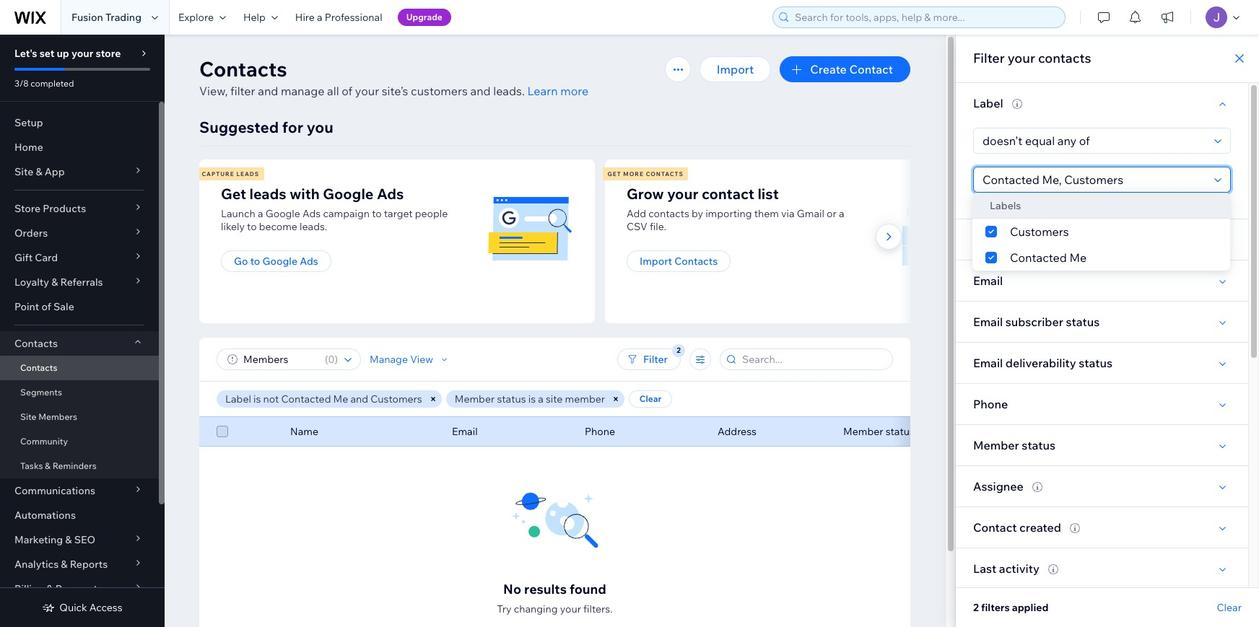 Task type: vqa. For each thing, say whether or not it's contained in the screenshot.
the left Filter
yes



Task type: locate. For each thing, give the bounding box(es) containing it.
me down customers checkbox
[[1070, 251, 1087, 265]]

1 vertical spatial clear button
[[1217, 602, 1242, 615]]

more
[[624, 170, 644, 178]]

your inside no results found try changing your filters.
[[560, 603, 581, 616]]

capture leads
[[202, 170, 259, 178]]

ads up "target"
[[377, 185, 404, 203]]

Unsaved view field
[[239, 350, 321, 370]]

1 vertical spatial leads.
[[300, 220, 327, 233]]

0 horizontal spatial customers
[[371, 393, 422, 406]]

label left not
[[225, 393, 251, 406]]

1 vertical spatial customers
[[371, 393, 422, 406]]

0 horizontal spatial is
[[254, 393, 261, 406]]

contacts inside dropdown button
[[14, 337, 58, 350]]

2 vertical spatial ads
[[300, 255, 318, 268]]

& for marketing
[[65, 534, 72, 547]]

Contacted Me checkbox
[[973, 245, 1231, 271]]

contacted down segment
[[1010, 251, 1067, 265]]

home link
[[0, 135, 159, 160]]

0 horizontal spatial member status
[[844, 425, 915, 438]]

manage view button
[[370, 353, 451, 366]]

of left sale
[[41, 300, 51, 313]]

leads.
[[493, 84, 525, 98], [300, 220, 327, 233]]

site down home
[[14, 165, 33, 178]]

gift card button
[[0, 246, 159, 270]]

email subscriber status
[[974, 315, 1100, 329]]

by
[[692, 207, 703, 220]]

leads. left learn
[[493, 84, 525, 98]]

set
[[40, 47, 54, 60]]

no
[[503, 581, 521, 598]]

suggested for you
[[199, 118, 334, 137]]

not
[[263, 393, 279, 406]]

site for site & app
[[14, 165, 33, 178]]

0 vertical spatial import
[[717, 62, 754, 77]]

0 vertical spatial site
[[14, 165, 33, 178]]

a inside get leads with google ads launch a google ads campaign to target people likely to become leads.
[[258, 207, 263, 220]]

segments
[[20, 387, 62, 398]]

& inside site & app dropdown button
[[36, 165, 42, 178]]

0 vertical spatial contacts
[[1039, 50, 1092, 66]]

filter
[[230, 84, 255, 98]]

clear
[[640, 394, 662, 404], [1217, 602, 1242, 615]]

grow your contact list add contacts by importing them via gmail or a csv file.
[[627, 185, 845, 233]]

gmail
[[797, 207, 825, 220]]

via
[[782, 207, 795, 220]]

manage
[[281, 84, 325, 98]]

1 horizontal spatial import
[[717, 62, 754, 77]]

customers
[[411, 84, 468, 98]]

0 horizontal spatial label
[[225, 393, 251, 406]]

contacts
[[646, 170, 684, 178]]

import inside list
[[640, 255, 672, 268]]

1 vertical spatial contacted
[[281, 393, 331, 406]]

customers down manage view
[[371, 393, 422, 406]]

1 horizontal spatial clear button
[[1217, 602, 1242, 615]]

2 filters applied
[[974, 602, 1049, 615]]

store products
[[14, 202, 86, 215]]

site inside dropdown button
[[14, 165, 33, 178]]

view,
[[199, 84, 228, 98]]

segment
[[974, 233, 1024, 247]]

1 horizontal spatial label
[[974, 96, 1004, 111]]

orders button
[[0, 221, 159, 246]]

contacts up segments
[[20, 363, 57, 373]]

0 horizontal spatial contacted
[[281, 393, 331, 406]]

gift card
[[14, 251, 58, 264]]

site down segments
[[20, 412, 36, 423]]

contact inside create contact button
[[850, 62, 893, 77]]

labels option
[[973, 193, 1231, 219]]

contacts up filter
[[199, 56, 287, 82]]

ads down get leads with google ads launch a google ads campaign to target people likely to become leads.
[[300, 255, 318, 268]]

1 horizontal spatial filter
[[974, 50, 1005, 66]]

try
[[497, 603, 512, 616]]

1 horizontal spatial of
[[342, 84, 353, 98]]

store products button
[[0, 196, 159, 221]]

Search... field
[[738, 350, 888, 370]]

0 horizontal spatial me
[[333, 393, 348, 406]]

filter for filter your contacts
[[974, 50, 1005, 66]]

customers
[[1010, 225, 1069, 239], [371, 393, 422, 406]]

0 vertical spatial customers
[[1010, 225, 1069, 239]]

0 vertical spatial clear
[[640, 394, 662, 404]]

quick
[[59, 602, 87, 615]]

0 horizontal spatial leads.
[[300, 220, 327, 233]]

file.
[[650, 220, 667, 233]]

marketing & seo button
[[0, 528, 159, 553]]

of inside the "sidebar" element
[[41, 300, 51, 313]]

& inside loyalty & referrals "dropdown button"
[[51, 276, 58, 289]]

hire
[[295, 11, 315, 24]]

list
[[197, 160, 1007, 324]]

your inside grow your contact list add contacts by importing them via gmail or a csv file.
[[667, 185, 699, 203]]

importing
[[706, 207, 752, 220]]

or
[[827, 207, 837, 220]]

1 vertical spatial clear
[[1217, 602, 1242, 615]]

contact down assignee
[[974, 521, 1017, 535]]

create contact
[[811, 62, 893, 77]]

to right likely
[[247, 220, 257, 233]]

1 horizontal spatial clear
[[1217, 602, 1242, 615]]

changing
[[514, 603, 558, 616]]

quick access
[[59, 602, 123, 615]]

email
[[974, 274, 1003, 288], [974, 315, 1003, 329], [974, 356, 1003, 371], [452, 425, 478, 438]]

0 horizontal spatial clear button
[[629, 391, 672, 408]]

0 horizontal spatial and
[[258, 84, 278, 98]]

contact
[[702, 185, 755, 203]]

billing & payments button
[[0, 577, 159, 602]]

sidebar element
[[0, 35, 165, 628]]

go to google ads
[[234, 255, 318, 268]]

1 horizontal spatial contacted
[[1010, 251, 1067, 265]]

0 horizontal spatial phone
[[585, 425, 615, 438]]

0 vertical spatial label
[[974, 96, 1004, 111]]

member
[[565, 393, 605, 406]]

phone down member
[[585, 425, 615, 438]]

0 vertical spatial google
[[323, 185, 374, 203]]

is left not
[[254, 393, 261, 406]]

& left app
[[36, 165, 42, 178]]

them
[[754, 207, 779, 220]]

& right tasks
[[45, 461, 51, 472]]

card
[[35, 251, 58, 264]]

google up the campaign
[[323, 185, 374, 203]]

site & app
[[14, 165, 65, 178]]

of
[[342, 84, 353, 98], [41, 300, 51, 313]]

learn
[[528, 84, 558, 98]]

upgrade button
[[398, 9, 451, 26]]

& inside marketing & seo dropdown button
[[65, 534, 72, 547]]

1 vertical spatial import
[[640, 255, 672, 268]]

no results found try changing your filters.
[[497, 581, 613, 616]]

1 horizontal spatial customers
[[1010, 225, 1069, 239]]

filter
[[974, 50, 1005, 66], [644, 353, 668, 366]]

contacts view, filter and manage all of your site's customers and leads. learn more
[[199, 56, 589, 98]]

& left reports
[[61, 558, 68, 571]]

& inside billing & payments dropdown button
[[46, 583, 53, 596]]

1 vertical spatial contacts
[[649, 207, 690, 220]]

a right or
[[839, 207, 845, 220]]

a right hire
[[317, 11, 323, 24]]

activity
[[999, 562, 1040, 576]]

1 vertical spatial label
[[225, 393, 251, 406]]

learn more button
[[528, 82, 589, 100]]

1 horizontal spatial contact
[[974, 521, 1017, 535]]

me down )
[[333, 393, 348, 406]]

a down leads
[[258, 207, 263, 220]]

0 horizontal spatial contact
[[850, 62, 893, 77]]

0 vertical spatial phone
[[974, 397, 1008, 412]]

list box
[[973, 193, 1231, 271]]

a inside grow your contact list add contacts by importing them via gmail or a csv file.
[[839, 207, 845, 220]]

0 vertical spatial of
[[342, 84, 353, 98]]

contacted up name on the left of page
[[281, 393, 331, 406]]

site's
[[382, 84, 408, 98]]

more
[[561, 84, 589, 98]]

filter inside button
[[644, 353, 668, 366]]

2 vertical spatial google
[[263, 255, 298, 268]]

0 vertical spatial filter
[[974, 50, 1005, 66]]

upgrade
[[406, 12, 443, 22]]

0 vertical spatial contact
[[850, 62, 893, 77]]

1 horizontal spatial is
[[528, 393, 536, 406]]

contacts down point of sale
[[14, 337, 58, 350]]

1 horizontal spatial leads.
[[493, 84, 525, 98]]

& right loyalty
[[51, 276, 58, 289]]

me inside checkbox
[[1070, 251, 1087, 265]]

payments
[[55, 583, 103, 596]]

google
[[323, 185, 374, 203], [266, 207, 300, 220], [263, 255, 298, 268]]

to right 'go'
[[250, 255, 260, 268]]

csv
[[627, 220, 648, 233]]

1 vertical spatial of
[[41, 300, 51, 313]]

None checkbox
[[217, 423, 228, 441]]

customers up contacted me
[[1010, 225, 1069, 239]]

0 vertical spatial leads.
[[493, 84, 525, 98]]

list box containing customers
[[973, 193, 1231, 271]]

leads. down with
[[300, 220, 327, 233]]

contacts inside grow your contact list add contacts by importing them via gmail or a csv file.
[[649, 207, 690, 220]]

target
[[384, 207, 413, 220]]

ads down with
[[303, 207, 321, 220]]

results
[[524, 581, 567, 598]]

seo
[[74, 534, 95, 547]]

label down filter your contacts
[[974, 96, 1004, 111]]

for
[[282, 118, 303, 137]]

ads inside button
[[300, 255, 318, 268]]

0 vertical spatial contacted
[[1010, 251, 1067, 265]]

google down leads
[[266, 207, 300, 220]]

0 vertical spatial me
[[1070, 251, 1087, 265]]

of right all
[[342, 84, 353, 98]]

1 vertical spatial site
[[20, 412, 36, 423]]

contact
[[850, 62, 893, 77], [974, 521, 1017, 535]]

1 horizontal spatial member status
[[974, 438, 1056, 453]]

& inside tasks & reminders link
[[45, 461, 51, 472]]

0 horizontal spatial filter
[[644, 353, 668, 366]]

subscriber
[[1006, 315, 1064, 329]]

google down become
[[263, 255, 298, 268]]

label for label
[[974, 96, 1004, 111]]

all
[[327, 84, 339, 98]]

& left 'seo'
[[65, 534, 72, 547]]

1 horizontal spatial me
[[1070, 251, 1087, 265]]

contacts inside button
[[675, 255, 718, 268]]

0 horizontal spatial contacts
[[649, 207, 690, 220]]

is left site
[[528, 393, 536, 406]]

1 horizontal spatial and
[[351, 393, 368, 406]]

& right the billing at the bottom left of the page
[[46, 583, 53, 596]]

1 vertical spatial filter
[[644, 353, 668, 366]]

go to google ads button
[[221, 251, 331, 272]]

0 horizontal spatial of
[[41, 300, 51, 313]]

contact right create
[[850, 62, 893, 77]]

1 vertical spatial me
[[333, 393, 348, 406]]

& for billing
[[46, 583, 53, 596]]

contacts down by
[[675, 255, 718, 268]]

phone down deliverability
[[974, 397, 1008, 412]]

and
[[258, 84, 278, 98], [470, 84, 491, 98], [351, 393, 368, 406]]

0 horizontal spatial import
[[640, 255, 672, 268]]

& inside analytics & reports dropdown button
[[61, 558, 68, 571]]



Task type: describe. For each thing, give the bounding box(es) containing it.
& for tasks
[[45, 461, 51, 472]]

communications button
[[0, 479, 159, 503]]

list containing get leads with google ads
[[197, 160, 1007, 324]]

referrals
[[60, 276, 103, 289]]

created
[[1020, 521, 1062, 535]]

get
[[608, 170, 622, 178]]

point
[[14, 300, 39, 313]]

billing
[[14, 583, 44, 596]]

(
[[325, 353, 328, 366]]

automations link
[[0, 503, 159, 528]]

Search for tools, apps, help & more... field
[[791, 7, 1061, 27]]

label for label is not contacted me and customers
[[225, 393, 251, 406]]

point of sale
[[14, 300, 74, 313]]

leads. inside get leads with google ads launch a google ads campaign to target people likely to become leads.
[[300, 220, 327, 233]]

contacted me
[[1010, 251, 1087, 265]]

Select an option field
[[979, 129, 1210, 153]]

orders
[[14, 227, 48, 240]]

get
[[221, 185, 246, 203]]

to left "target"
[[372, 207, 382, 220]]

1 horizontal spatial phone
[[974, 397, 1008, 412]]

0 horizontal spatial member
[[455, 393, 495, 406]]

2 is from the left
[[528, 393, 536, 406]]

people
[[415, 207, 448, 220]]

sale
[[53, 300, 74, 313]]

community link
[[0, 430, 159, 454]]

products
[[43, 202, 86, 215]]

with
[[290, 185, 320, 203]]

let's set up your store
[[14, 47, 121, 60]]

tasks & reminders
[[20, 461, 97, 472]]

analytics & reports button
[[0, 553, 159, 577]]

suggested
[[199, 118, 279, 137]]

tasks & reminders link
[[0, 454, 159, 479]]

0 vertical spatial clear button
[[629, 391, 672, 408]]

list
[[758, 185, 779, 203]]

1 vertical spatial google
[[266, 207, 300, 220]]

access
[[89, 602, 123, 615]]

Select labels field
[[979, 168, 1210, 192]]

help button
[[235, 0, 287, 35]]

site for site members
[[20, 412, 36, 423]]

analytics & reports
[[14, 558, 108, 571]]

contacts button
[[0, 332, 159, 356]]

reports
[[70, 558, 108, 571]]

fusion trading
[[72, 11, 142, 24]]

gift
[[14, 251, 33, 264]]

Customers checkbox
[[973, 219, 1231, 245]]

2 horizontal spatial member
[[974, 438, 1020, 453]]

communications
[[14, 485, 95, 498]]

filters.
[[584, 603, 613, 616]]

label is not contacted me and customers
[[225, 393, 422, 406]]

create contact button
[[780, 56, 911, 82]]

likely
[[221, 220, 245, 233]]

0 horizontal spatial clear
[[640, 394, 662, 404]]

you
[[307, 118, 334, 137]]

last
[[974, 562, 997, 576]]

1 vertical spatial contact
[[974, 521, 1017, 535]]

leads. inside contacts view, filter and manage all of your site's customers and leads. learn more
[[493, 84, 525, 98]]

of inside contacts view, filter and manage all of your site's customers and leads. learn more
[[342, 84, 353, 98]]

setup link
[[0, 111, 159, 135]]

filter your contacts
[[974, 50, 1092, 66]]

import for import
[[717, 62, 754, 77]]

setup
[[14, 116, 43, 129]]

launch
[[221, 207, 256, 220]]

contacts inside contacts view, filter and manage all of your site's customers and leads. learn more
[[199, 56, 287, 82]]

filter for filter
[[644, 353, 668, 366]]

customers inside customers checkbox
[[1010, 225, 1069, 239]]

last activity
[[974, 562, 1040, 576]]

site
[[546, 393, 563, 406]]

2 horizontal spatial and
[[470, 84, 491, 98]]

2
[[974, 602, 979, 615]]

assignee
[[974, 480, 1024, 494]]

quick access button
[[42, 602, 123, 615]]

become
[[259, 220, 298, 233]]

to inside button
[[250, 255, 260, 268]]

loyalty
[[14, 276, 49, 289]]

google inside button
[[263, 255, 298, 268]]

1 is from the left
[[254, 393, 261, 406]]

reminders
[[52, 461, 97, 472]]

up
[[57, 47, 69, 60]]

& for analytics
[[61, 558, 68, 571]]

let's
[[14, 47, 37, 60]]

1 horizontal spatial member
[[844, 425, 884, 438]]

& for site
[[36, 165, 42, 178]]

go
[[234, 255, 248, 268]]

site & app button
[[0, 160, 159, 184]]

billing & payments
[[14, 583, 103, 596]]

capture
[[202, 170, 234, 178]]

& for loyalty
[[51, 276, 58, 289]]

import contacts
[[640, 255, 718, 268]]

1 horizontal spatial contacts
[[1039, 50, 1092, 66]]

contacted inside checkbox
[[1010, 251, 1067, 265]]

trading
[[105, 11, 142, 24]]

site members link
[[0, 405, 159, 430]]

1 vertical spatial phone
[[585, 425, 615, 438]]

site members
[[20, 412, 77, 423]]

( 0 )
[[325, 353, 338, 366]]

hire a professional
[[295, 11, 383, 24]]

home
[[14, 141, 43, 154]]

your inside contacts view, filter and manage all of your site's customers and leads. learn more
[[355, 84, 379, 98]]

1 vertical spatial ads
[[303, 207, 321, 220]]

member status is a site member
[[455, 393, 605, 406]]

loyalty & referrals button
[[0, 270, 159, 295]]

your inside the "sidebar" element
[[71, 47, 93, 60]]

analytics
[[14, 558, 59, 571]]

0 vertical spatial ads
[[377, 185, 404, 203]]

manage
[[370, 353, 408, 366]]

deliverability
[[1006, 356, 1077, 371]]

a left site
[[538, 393, 544, 406]]

create
[[811, 62, 847, 77]]

grow
[[627, 185, 664, 203]]

)
[[335, 353, 338, 366]]

marketing & seo
[[14, 534, 95, 547]]

import button
[[700, 56, 772, 82]]

import for import contacts
[[640, 255, 672, 268]]

3/8 completed
[[14, 78, 74, 89]]

tasks
[[20, 461, 43, 472]]

professional
[[325, 11, 383, 24]]

members
[[38, 412, 77, 423]]



